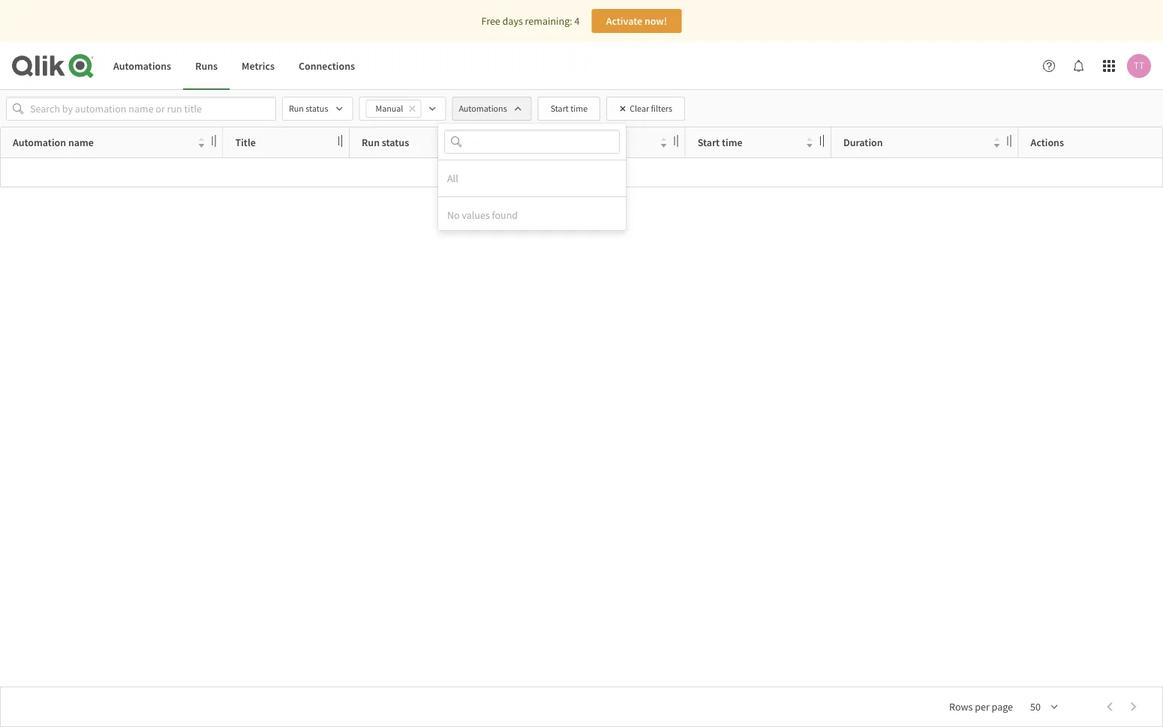 Task type: locate. For each thing, give the bounding box(es) containing it.
list box
[[438, 124, 626, 230]]

1 horizontal spatial automations
[[459, 103, 507, 114]]

name
[[68, 136, 94, 149]]

rows per page
[[949, 701, 1013, 714]]

filters
[[651, 103, 672, 114]]

0 vertical spatial automations
[[113, 59, 171, 73]]

1 horizontal spatial time
[[722, 136, 743, 149]]

clear filters button
[[606, 97, 685, 121]]

now!
[[644, 14, 667, 28]]

tab list containing automations
[[101, 42, 367, 90]]

option
[[438, 197, 626, 197]]

title
[[235, 136, 256, 149]]

start
[[551, 103, 569, 114], [698, 136, 720, 149]]

clear filters
[[630, 103, 672, 114]]

1 vertical spatial time
[[722, 136, 743, 149]]

0 horizontal spatial start time
[[551, 103, 588, 114]]

0 horizontal spatial automations
[[113, 59, 171, 73]]

0 horizontal spatial start
[[551, 103, 569, 114]]

automations
[[113, 59, 171, 73], [459, 103, 507, 114]]

days
[[502, 14, 523, 28]]

start time
[[551, 103, 588, 114], [698, 136, 743, 149]]

0 vertical spatial start time
[[551, 103, 588, 114]]

automation name
[[13, 136, 94, 149]]

start time inside button
[[551, 103, 588, 114]]

metrics button
[[230, 42, 287, 90]]

None text field
[[468, 130, 596, 154]]

1 horizontal spatial start
[[698, 136, 720, 149]]

time
[[570, 103, 588, 114], [722, 136, 743, 149]]

metrics
[[242, 59, 275, 73]]

automations button
[[452, 97, 532, 121]]

tab list
[[101, 42, 367, 90]]

automations button
[[101, 42, 183, 90]]

0 vertical spatial time
[[570, 103, 588, 114]]

run status
[[362, 136, 409, 149]]

page
[[992, 701, 1013, 714]]

4
[[574, 14, 580, 28]]

remaining:
[[525, 14, 572, 28]]

1 horizontal spatial start time
[[698, 136, 743, 149]]

automations inside automations button
[[113, 59, 171, 73]]

clear
[[630, 103, 649, 114]]

free days remaining: 4
[[481, 14, 580, 28]]

1 vertical spatial automations
[[459, 103, 507, 114]]

automation
[[13, 136, 66, 149]]

0 vertical spatial start
[[551, 103, 569, 114]]

0 horizontal spatial time
[[570, 103, 588, 114]]

runs
[[195, 59, 218, 73]]



Task type: describe. For each thing, give the bounding box(es) containing it.
automations inside automations dropdown button
[[459, 103, 507, 114]]

1 vertical spatial start time
[[698, 136, 743, 149]]

connections
[[299, 59, 355, 73]]

actions
[[1031, 136, 1064, 149]]

free
[[481, 14, 500, 28]]

connections button
[[287, 42, 367, 90]]

activate now!
[[606, 14, 667, 28]]

status
[[382, 136, 409, 149]]

start time button
[[538, 97, 600, 121]]

run
[[362, 136, 380, 149]]

duration
[[843, 136, 883, 149]]

rows
[[949, 701, 973, 714]]

per
[[975, 701, 990, 714]]

time inside button
[[570, 103, 588, 114]]

start inside start time button
[[551, 103, 569, 114]]

runs button
[[183, 42, 230, 90]]

Search by automation name or run title text field
[[30, 97, 252, 121]]

1 vertical spatial start
[[698, 136, 720, 149]]

activate
[[606, 14, 642, 28]]

activate now! link
[[592, 9, 682, 33]]



Task type: vqa. For each thing, say whether or not it's contained in the screenshot.
the 'Connections'
yes



